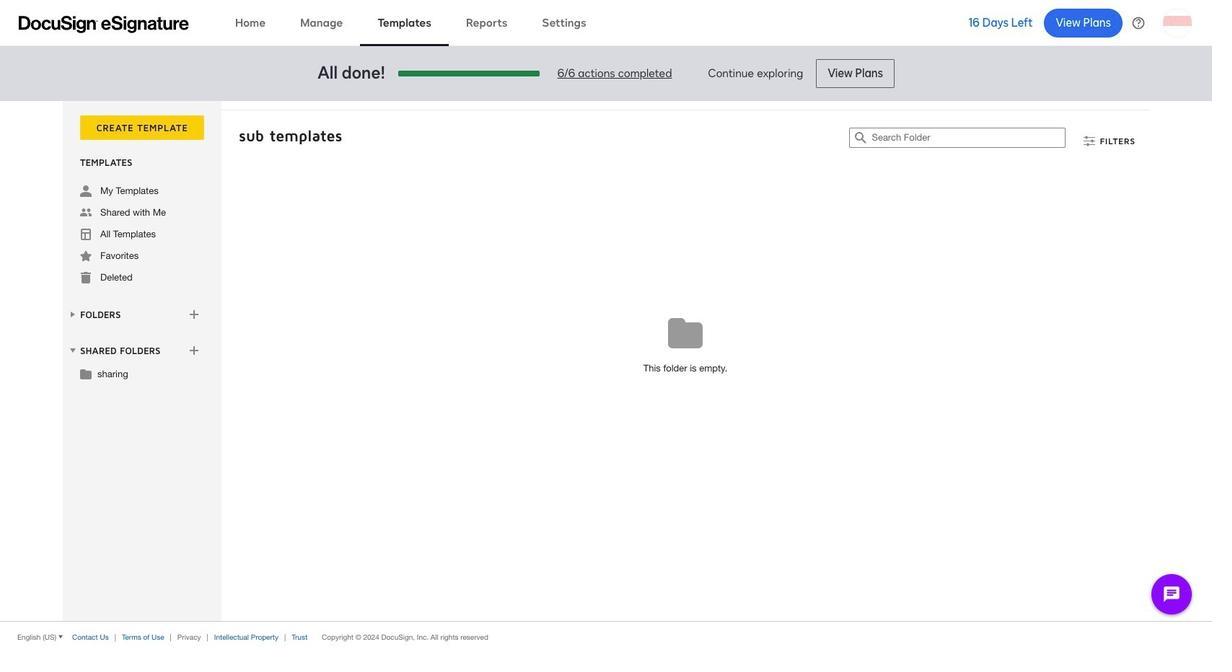 Task type: locate. For each thing, give the bounding box(es) containing it.
trash image
[[80, 272, 92, 284]]

secondary navigation region
[[63, 101, 1153, 621]]

view shared folders image
[[67, 345, 79, 356]]

your uploaded profile image image
[[1163, 8, 1192, 37]]

user image
[[80, 185, 92, 197]]

docusign esignature image
[[19, 16, 189, 33]]

star filled image
[[80, 250, 92, 262]]

folder image
[[80, 368, 92, 380]]



Task type: describe. For each thing, give the bounding box(es) containing it.
shared image
[[80, 207, 92, 219]]

view folders image
[[67, 309, 79, 320]]

more info region
[[0, 621, 1212, 652]]

templates image
[[80, 229, 92, 240]]

Search Folder text field
[[872, 128, 1066, 147]]



Task type: vqa. For each thing, say whether or not it's contained in the screenshot.
Search My Templates text box
no



